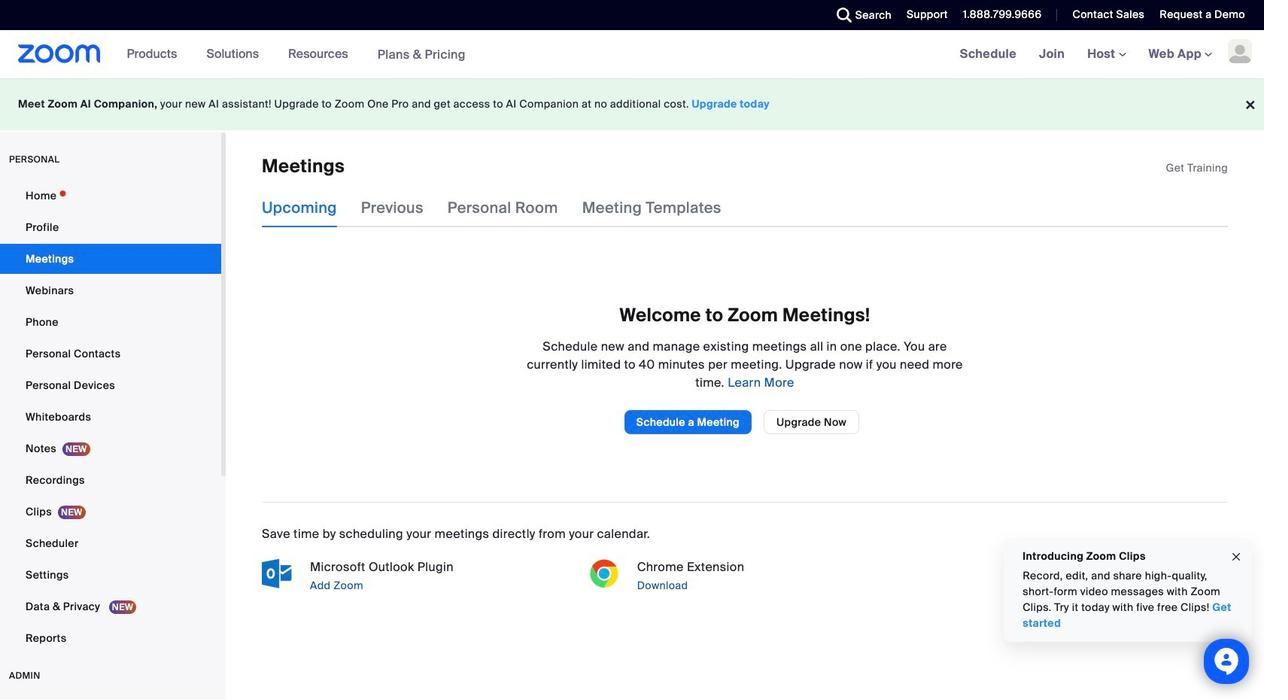 Task type: locate. For each thing, give the bounding box(es) containing it.
banner
[[0, 30, 1264, 79]]

application
[[1166, 160, 1228, 175]]

footer
[[0, 78, 1264, 130]]

meetings navigation
[[949, 30, 1264, 79]]

personal menu menu
[[0, 181, 221, 655]]

zoom logo image
[[18, 44, 101, 63]]

tabs of meeting tab list
[[262, 188, 746, 228]]



Task type: describe. For each thing, give the bounding box(es) containing it.
product information navigation
[[116, 30, 477, 79]]

profile picture image
[[1228, 39, 1252, 63]]

close image
[[1231, 548, 1243, 566]]



Task type: vqa. For each thing, say whether or not it's contained in the screenshot.
product information navigation
yes



